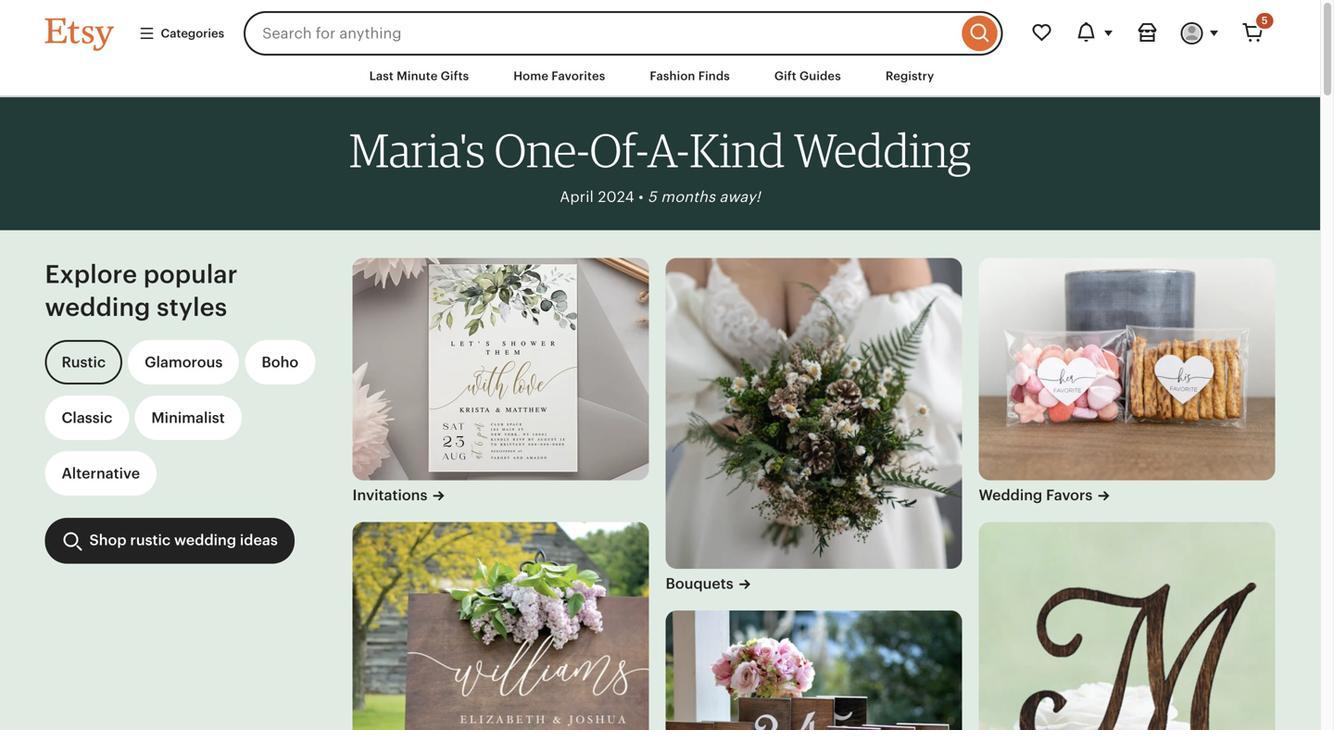 Task type: describe. For each thing, give the bounding box(es) containing it.
favorites
[[552, 69, 606, 83]]

glamorous
[[145, 354, 223, 371]]

shop rustic wedding ideas
[[89, 532, 278, 549]]

rustic
[[62, 354, 106, 371]]

months
[[661, 189, 716, 206]]

gift guides
[[775, 69, 842, 83]]

favors
[[1047, 487, 1093, 504]]

ideas
[[240, 532, 278, 549]]

home favorites link
[[500, 59, 620, 93]]

rustic wedding table decor image
[[666, 611, 963, 731]]

boho
[[262, 354, 299, 371]]

classic
[[62, 410, 113, 426]]

registry link
[[872, 59, 949, 93]]

5 inside categories banner
[[1262, 15, 1269, 26]]

rustic wedding signs image
[[353, 522, 649, 731]]

guides
[[800, 69, 842, 83]]

explore popular wedding styles tab list
[[45, 335, 329, 513]]

rustic
[[130, 532, 171, 549]]

a-
[[648, 122, 690, 178]]

categories banner
[[12, 0, 1309, 56]]

wedding favors link
[[979, 486, 1114, 506]]

rustic wedding favors image
[[979, 258, 1276, 481]]

bouquets link
[[666, 574, 754, 595]]

invitations link
[[353, 486, 448, 506]]

wedding for rustic
[[174, 532, 236, 549]]

last minute gifts
[[369, 69, 469, 83]]

finds
[[699, 69, 730, 83]]

styles
[[157, 293, 227, 322]]

none search field inside categories banner
[[244, 11, 1004, 56]]

maria's
[[349, 122, 485, 178]]

•
[[639, 189, 644, 206]]

alternative
[[62, 465, 140, 482]]

1 vertical spatial 5
[[648, 189, 657, 206]]

home
[[514, 69, 549, 83]]

categories button
[[125, 17, 238, 50]]

rustic wedding invitations image
[[353, 258, 649, 481]]

rustic button
[[45, 340, 123, 385]]

one-
[[495, 122, 590, 178]]



Task type: vqa. For each thing, say whether or not it's contained in the screenshot.
(347) on the left of the page
no



Task type: locate. For each thing, give the bounding box(es) containing it.
fashion finds
[[650, 69, 730, 83]]

wedding left favors
[[979, 487, 1043, 504]]

wedding down registry link
[[794, 122, 972, 178]]

categories
[[161, 26, 224, 40]]

0 vertical spatial wedding
[[794, 122, 972, 178]]

0 horizontal spatial 5
[[648, 189, 657, 206]]

popular
[[144, 260, 238, 289]]

kind
[[690, 122, 785, 178]]

5 link
[[1232, 11, 1276, 56]]

1 horizontal spatial wedding
[[174, 532, 236, 549]]

maria's one-of-a-kind wedding
[[349, 122, 972, 178]]

wedding left ideas
[[174, 532, 236, 549]]

fashion
[[650, 69, 696, 83]]

wedding
[[45, 293, 151, 322], [174, 532, 236, 549]]

rustic wedding cake toppers image
[[979, 522, 1276, 731]]

gift guides link
[[761, 59, 856, 93]]

wedding down explore
[[45, 293, 151, 322]]

None search field
[[244, 11, 1004, 56]]

home favorites
[[514, 69, 606, 83]]

alternative button
[[45, 451, 157, 496]]

shop
[[89, 532, 127, 549]]

1 vertical spatial wedding
[[174, 532, 236, 549]]

0 horizontal spatial wedding
[[794, 122, 972, 178]]

menu bar
[[12, 56, 1309, 98]]

0 vertical spatial wedding
[[45, 293, 151, 322]]

0 horizontal spatial wedding
[[45, 293, 151, 322]]

explore
[[45, 260, 137, 289]]

of-
[[590, 122, 648, 178]]

april 2024 • 5 months away!
[[560, 189, 761, 206]]

gifts
[[441, 69, 469, 83]]

Search for anything text field
[[244, 11, 958, 56]]

explore popular wedding styles
[[45, 260, 238, 322]]

gift
[[775, 69, 797, 83]]

registry
[[886, 69, 935, 83]]

2024
[[598, 189, 635, 206]]

wedding inside explore popular wedding styles
[[45, 293, 151, 322]]

away!
[[720, 189, 761, 206]]

5
[[1262, 15, 1269, 26], [648, 189, 657, 206]]

boho button
[[245, 340, 315, 385]]

glamorous button
[[128, 340, 240, 385]]

0 vertical spatial 5
[[1262, 15, 1269, 26]]

minimalist button
[[135, 396, 242, 440]]

rustic wedding bouquets image
[[666, 258, 963, 569]]

invitations
[[353, 487, 428, 504]]

fashion finds link
[[636, 59, 744, 93]]

wedding favors
[[979, 487, 1093, 504]]

minute
[[397, 69, 438, 83]]

wedding
[[794, 122, 972, 178], [979, 487, 1043, 504]]

1 vertical spatial wedding
[[979, 487, 1043, 504]]

last minute gifts link
[[356, 59, 483, 93]]

wedding for popular
[[45, 293, 151, 322]]

1 horizontal spatial wedding
[[979, 487, 1043, 504]]

april
[[560, 189, 594, 206]]

minimalist
[[151, 410, 225, 426]]

classic button
[[45, 396, 129, 440]]

1 horizontal spatial 5
[[1262, 15, 1269, 26]]

menu bar containing last minute gifts
[[12, 56, 1309, 98]]

bouquets
[[666, 576, 734, 593]]

last
[[369, 69, 394, 83]]



